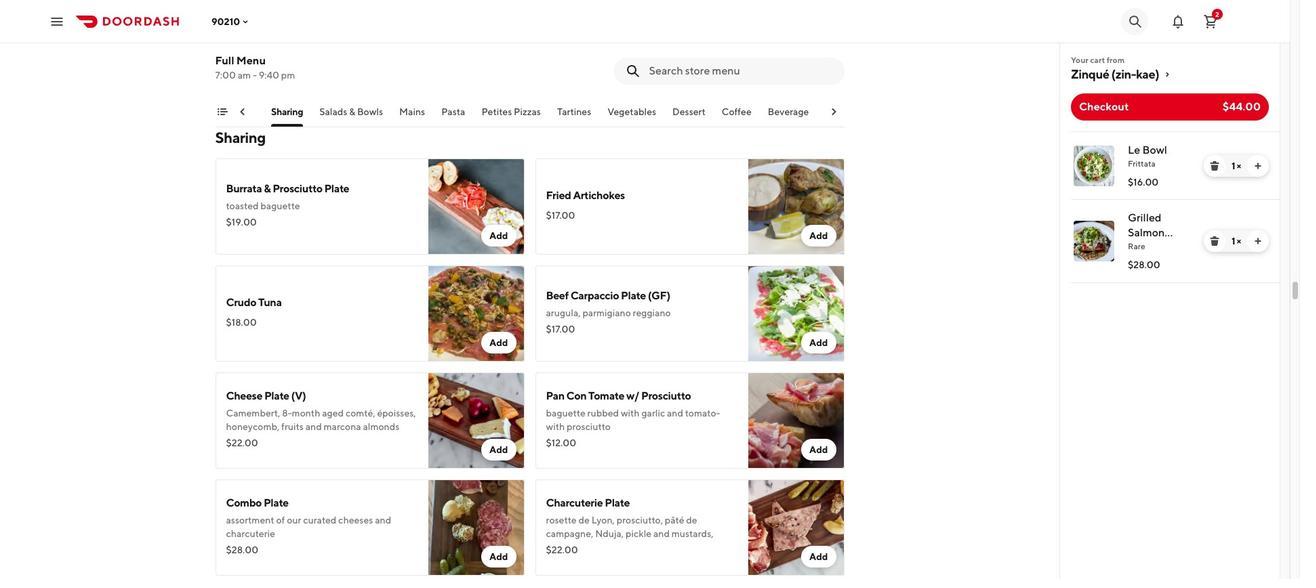 Task type: locate. For each thing, give the bounding box(es) containing it.
prosciutto up garlic
[[641, 390, 691, 403]]

add for de
[[810, 552, 828, 563]]

0 horizontal spatial (gf)
[[648, 290, 671, 302]]

2 remove item from cart image from the top
[[1210, 236, 1221, 247]]

baguette down pan
[[546, 408, 586, 419]]

0 vertical spatial add one to cart image
[[1253, 161, 1264, 172]]

0 vertical spatial baguette
[[261, 201, 300, 212]]

zinqué (zin-kae) link
[[1071, 66, 1269, 83]]

0 vertical spatial 1 ×
[[1232, 161, 1242, 172]]

×
[[1237, 161, 1242, 172], [1237, 236, 1242, 247]]

charcuterie plate rosette de lyon, prosciutto, pâté de campagne, nduja, pickle and mustards, $22.00
[[546, 497, 714, 556]]

0 horizontal spatial &
[[264, 182, 271, 195]]

$22.00 inside charcuterie plate rosette de lyon, prosciutto, pâté de campagne, nduja, pickle and mustards, $22.00
[[546, 545, 578, 556]]

1 for grilled salmon plate (gf)
[[1232, 236, 1236, 247]]

and down pâté
[[654, 529, 670, 540]]

$19.00
[[226, 217, 257, 228]]

reggiano
[[633, 308, 671, 319]]

$12.00 inside 'pan con tomate w/ prosciutto baguette rubbed with garlic and tomato- with prosciutto $12.00'
[[546, 438, 577, 449]]

1 vertical spatial (gf)
[[648, 290, 671, 302]]

carpaccio
[[571, 290, 619, 302]]

fried artichokes image
[[748, 159, 845, 255]]

1 × from the top
[[1237, 161, 1242, 172]]

1 vertical spatial cheese
[[226, 390, 263, 403]]

add button for plate
[[481, 225, 516, 247]]

add button for (gf)
[[802, 332, 836, 354]]

1 vertical spatial add one to cart image
[[1253, 236, 1264, 247]]

8-
[[282, 408, 292, 419]]

dessert button
[[673, 105, 706, 127]]

prosciutto right burrata
[[273, 182, 323, 195]]

combo
[[226, 497, 262, 510]]

prosciutto inside burrata & prosciutto plate toasted baguette $19.00
[[273, 182, 323, 195]]

& left 'bowls'
[[349, 106, 355, 117]]

sharing down pm at the left top
[[271, 106, 303, 117]]

salads & bowls button
[[320, 105, 383, 127]]

& right burrata
[[264, 182, 271, 195]]

0 horizontal spatial with
[[546, 422, 565, 433]]

and inside "combo plate assortment of our curated cheeses and charcuterie $28.00"
[[375, 515, 391, 526]]

prosciutto,
[[617, 515, 663, 526]]

0 vertical spatial (gf)
[[1156, 241, 1179, 254]]

0 horizontal spatial $28.00
[[226, 545, 258, 556]]

with
[[621, 408, 640, 419], [546, 422, 565, 433]]

remove item from cart image for le bowl
[[1210, 161, 1221, 172]]

1 remove item from cart image from the top
[[1210, 161, 1221, 172]]

le bowl frittata
[[1128, 144, 1168, 169]]

$17.00 down arugula, at the bottom left of page
[[546, 324, 575, 335]]

0 vertical spatial &
[[349, 106, 355, 117]]

$17.00 down fried in the top of the page
[[546, 210, 575, 221]]

1 vertical spatial $17.00
[[546, 324, 575, 335]]

0 horizontal spatial $22.00
[[226, 438, 258, 449]]

0 vertical spatial prosciutto
[[273, 182, 323, 195]]

pm
[[281, 70, 295, 81]]

sharing down small tapas button on the left
[[215, 129, 266, 146]]

2 add one to cart image from the top
[[1253, 236, 1264, 247]]

petites
[[482, 106, 512, 117]]

pasta button
[[442, 105, 466, 127]]

de left 'lyon,' on the left bottom of the page
[[579, 515, 590, 526]]

tartines
[[557, 106, 592, 117]]

1 $17.00 from the top
[[546, 210, 575, 221]]

beverage
[[768, 106, 809, 117]]

list containing le bowl
[[1061, 132, 1280, 283]]

list
[[1061, 132, 1280, 283]]

arugula,
[[546, 308, 581, 319]]

(gf) up 'reggiano'
[[648, 290, 671, 302]]

small tapas
[[205, 106, 255, 117]]

beverage button
[[768, 105, 809, 127]]

baguette inside 'pan con tomate w/ prosciutto baguette rubbed with garlic and tomato- with prosciutto $12.00'
[[546, 408, 586, 419]]

$12.00 down prosciutto
[[546, 438, 577, 449]]

1 horizontal spatial $22.00
[[546, 545, 578, 556]]

$22.00 down campagne,
[[546, 545, 578, 556]]

and right garlic
[[667, 408, 684, 419]]

Item Search search field
[[649, 64, 834, 79]]

1 vertical spatial 1 ×
[[1232, 236, 1242, 247]]

2 1 × from the top
[[1232, 236, 1242, 247]]

$28.00 down rare
[[1128, 260, 1161, 271]]

remove item from cart image
[[1210, 161, 1221, 172], [1210, 236, 1221, 247]]

cheese
[[261, 24, 297, 37], [226, 390, 263, 403]]

frittata
[[1128, 159, 1156, 169]]

de up mustards,
[[686, 515, 698, 526]]

curated
[[303, 515, 337, 526]]

0 vertical spatial with
[[621, 408, 640, 419]]

$22.00
[[226, 438, 258, 449], [546, 545, 578, 556]]

× for grilled salmon plate (gf)
[[1237, 236, 1242, 247]]

remove item from cart image for grilled salmon plate (gf)
[[1210, 236, 1221, 247]]

full
[[215, 54, 234, 67]]

and
[[667, 408, 684, 419], [306, 422, 322, 433], [375, 515, 391, 526], [654, 529, 670, 540]]

0 vertical spatial $22.00
[[226, 438, 258, 449]]

0 vertical spatial $17.00
[[546, 210, 575, 221]]

1 horizontal spatial $28.00
[[1128, 260, 1161, 271]]

$28.00
[[1128, 260, 1161, 271], [226, 545, 258, 556]]

1 horizontal spatial prosciutto
[[641, 390, 691, 403]]

$28.00 inside "combo plate assortment of our curated cheeses and charcuterie $28.00"
[[226, 545, 258, 556]]

add one to cart image for le bowl
[[1253, 161, 1264, 172]]

mains
[[399, 106, 425, 117]]

show menu categories image
[[217, 106, 228, 117]]

baguette right toasted
[[261, 201, 300, 212]]

menu
[[237, 54, 266, 67]]

1 vertical spatial $12.00
[[546, 438, 577, 449]]

baguette
[[261, 201, 300, 212], [546, 408, 586, 419]]

0 vertical spatial ×
[[1237, 161, 1242, 172]]

cheese left bricks
[[261, 24, 297, 37]]

add button
[[481, 225, 516, 247], [802, 225, 836, 247], [481, 332, 516, 354], [802, 332, 836, 354], [481, 439, 516, 461], [802, 439, 836, 461], [481, 547, 516, 568], [802, 547, 836, 568]]

crudo tuna
[[226, 296, 282, 309]]

& inside burrata & prosciutto plate toasted baguette $19.00
[[264, 182, 271, 195]]

0 horizontal spatial baguette
[[261, 201, 300, 212]]

&
[[349, 106, 355, 117], [264, 182, 271, 195]]

potato cheese bricks image
[[428, 0, 525, 90]]

vegetables
[[608, 106, 657, 117]]

add button for of
[[481, 547, 516, 568]]

0 horizontal spatial $12.00
[[226, 45, 256, 56]]

add button for w/
[[802, 439, 836, 461]]

$22.00 down honeycomb,
[[226, 438, 258, 449]]

and inside 'pan con tomate w/ prosciutto baguette rubbed with garlic and tomato- with prosciutto $12.00'
[[667, 408, 684, 419]]

petites pizzas button
[[482, 105, 541, 127]]

beef carpaccio plate (gf) arugula, parmigiano reggiano $17.00
[[546, 290, 671, 335]]

1 add one to cart image from the top
[[1253, 161, 1264, 172]]

plate inside beef carpaccio plate (gf) arugula, parmigiano reggiano $17.00
[[621, 290, 646, 302]]

add one to cart image
[[1253, 161, 1264, 172], [1253, 236, 1264, 247]]

comté,
[[346, 408, 375, 419]]

0 horizontal spatial de
[[579, 515, 590, 526]]

0 vertical spatial remove item from cart image
[[1210, 161, 1221, 172]]

$17.00 inside beef carpaccio plate (gf) arugula, parmigiano reggiano $17.00
[[546, 324, 575, 335]]

pan
[[546, 390, 565, 403]]

0 vertical spatial 1
[[1232, 161, 1236, 172]]

1 horizontal spatial with
[[621, 408, 640, 419]]

grilled salmon plate (gf)
[[1128, 212, 1179, 254]]

1 1 × from the top
[[1232, 161, 1242, 172]]

2 $17.00 from the top
[[546, 324, 575, 335]]

your
[[1071, 55, 1089, 65]]

époisses,
[[377, 408, 416, 419]]

and right the cheeses
[[375, 515, 391, 526]]

$28.00 down charcuterie
[[226, 545, 258, 556]]

marcona
[[324, 422, 361, 433]]

1 horizontal spatial (gf)
[[1156, 241, 1179, 254]]

& for prosciutto
[[264, 182, 271, 195]]

add for w/
[[810, 445, 828, 456]]

bricks
[[299, 24, 328, 37]]

1 1 from the top
[[1232, 161, 1236, 172]]

prosciutto
[[273, 182, 323, 195], [641, 390, 691, 403]]

1 × for grilled salmon plate (gf)
[[1232, 236, 1242, 247]]

(gf)
[[1156, 241, 1179, 254], [648, 290, 671, 302]]

× for le bowl
[[1237, 161, 1242, 172]]

0 horizontal spatial sharing
[[215, 129, 266, 146]]

(gf) inside beef carpaccio plate (gf) arugula, parmigiano reggiano $17.00
[[648, 290, 671, 302]]

prosciutto
[[567, 422, 611, 433]]

0 vertical spatial cheese
[[261, 24, 297, 37]]

hot tea button
[[826, 105, 859, 127]]

salads
[[320, 106, 347, 117]]

1 horizontal spatial baguette
[[546, 408, 586, 419]]

$12.00 down potato at the top of page
[[226, 45, 256, 56]]

pan con tomate w/ prosciutto image
[[748, 373, 845, 469]]

1 horizontal spatial &
[[349, 106, 355, 117]]

cheese up camembert, on the bottom left of the page
[[226, 390, 263, 403]]

1 horizontal spatial $12.00
[[546, 438, 577, 449]]

& inside button
[[349, 106, 355, 117]]

add for plate
[[490, 231, 508, 241]]

cheese plate (v) image
[[428, 373, 525, 469]]

1 vertical spatial remove item from cart image
[[1210, 236, 1221, 247]]

1 vertical spatial $28.00
[[226, 545, 258, 556]]

1 vertical spatial ×
[[1237, 236, 1242, 247]]

1 vertical spatial sharing
[[215, 129, 266, 146]]

0 horizontal spatial prosciutto
[[273, 182, 323, 195]]

(gf) down the salmon
[[1156, 241, 1179, 254]]

$17.00
[[546, 210, 575, 221], [546, 324, 575, 335]]

artichokes
[[573, 189, 625, 202]]

1 vertical spatial 1
[[1232, 236, 1236, 247]]

baguette inside burrata & prosciutto plate toasted baguette $19.00
[[261, 201, 300, 212]]

0 vertical spatial sharing
[[271, 106, 303, 117]]

2 1 from the top
[[1232, 236, 1236, 247]]

with down w/
[[621, 408, 640, 419]]

with down pan
[[546, 422, 565, 433]]

1 horizontal spatial de
[[686, 515, 698, 526]]

checkout
[[1080, 100, 1129, 113]]

kae)
[[1137, 67, 1160, 81]]

(gf) inside grilled salmon plate (gf)
[[1156, 241, 1179, 254]]

fruits
[[282, 422, 304, 433]]

add for (gf)
[[810, 338, 828, 349]]

sharing
[[271, 106, 303, 117], [215, 129, 266, 146]]

1 vertical spatial baguette
[[546, 408, 586, 419]]

0 vertical spatial $28.00
[[1128, 260, 1161, 271]]

1 vertical spatial prosciutto
[[641, 390, 691, 403]]

1 vertical spatial &
[[264, 182, 271, 195]]

mains button
[[399, 105, 425, 127]]

and down month
[[306, 422, 322, 433]]

2 × from the top
[[1237, 236, 1242, 247]]

mustards,
[[672, 529, 714, 540]]

1 vertical spatial $22.00
[[546, 545, 578, 556]]

$12.00
[[226, 45, 256, 56], [546, 438, 577, 449]]

(gf) for grilled salmon plate (gf)
[[1156, 241, 1179, 254]]

campagne,
[[546, 529, 594, 540]]

charcuterie
[[546, 497, 603, 510]]

rare
[[1128, 241, 1146, 252]]

hot tea
[[826, 106, 859, 117]]



Task type: vqa. For each thing, say whether or not it's contained in the screenshot.


Task type: describe. For each thing, give the bounding box(es) containing it.
1 for le bowl
[[1232, 161, 1236, 172]]

cart
[[1091, 55, 1106, 65]]

plate inside burrata & prosciutto plate toasted baguette $19.00
[[324, 182, 349, 195]]

and inside charcuterie plate rosette de lyon, prosciutto, pâté de campagne, nduja, pickle and mustards, $22.00
[[654, 529, 670, 540]]

& for bowls
[[349, 106, 355, 117]]

add for camembert,
[[490, 445, 508, 456]]

$18.00
[[226, 317, 257, 328]]

(v)
[[291, 390, 306, 403]]

charcuterie plate image
[[748, 480, 845, 576]]

prosciutto inside 'pan con tomate w/ prosciutto baguette rubbed with garlic and tomato- with prosciutto $12.00'
[[641, 390, 691, 403]]

zinqué (zin-kae)
[[1071, 67, 1160, 81]]

pasta
[[442, 106, 466, 117]]

plate inside grilled salmon plate (gf)
[[1128, 241, 1154, 254]]

fried artichokes
[[546, 189, 625, 202]]

1 de from the left
[[579, 515, 590, 526]]

90210 button
[[212, 16, 251, 27]]

tea
[[844, 106, 859, 117]]

rosette
[[546, 515, 577, 526]]

salads & bowls
[[320, 106, 383, 117]]

am
[[238, 70, 251, 81]]

(gf) for beef carpaccio plate (gf) arugula, parmigiano reggiano $17.00
[[648, 290, 671, 302]]

plate inside "combo plate assortment of our curated cheeses and charcuterie $28.00"
[[264, 497, 289, 510]]

beef
[[546, 290, 569, 302]]

2 button
[[1198, 8, 1225, 35]]

add button for de
[[802, 547, 836, 568]]

aged
[[322, 408, 344, 419]]

$22.00 inside cheese plate (v) camembert, 8-month aged comté,  époisses, honeycomb, fruits and marcona almonds $22.00
[[226, 438, 258, 449]]

plate inside cheese plate (v) camembert, 8-month aged comté,  époisses, honeycomb, fruits and marcona almonds $22.00
[[264, 390, 289, 403]]

small tapas button
[[205, 105, 255, 127]]

grilled salmon plate (gf) image
[[1074, 221, 1115, 262]]

con
[[567, 390, 587, 403]]

tapas
[[230, 106, 255, 117]]

pâté
[[665, 515, 685, 526]]

hot
[[826, 106, 842, 117]]

2 de from the left
[[686, 515, 698, 526]]

(zin-
[[1112, 67, 1137, 81]]

scroll menu navigation left image
[[237, 106, 248, 117]]

zinqué
[[1071, 67, 1110, 81]]

garlic
[[642, 408, 665, 419]]

burrata & prosciutto plate image
[[428, 159, 525, 255]]

le
[[1128, 144, 1141, 157]]

le bowl image
[[1074, 146, 1115, 186]]

1 × for le bowl
[[1232, 161, 1242, 172]]

small
[[205, 106, 228, 117]]

fried
[[546, 189, 571, 202]]

7:00
[[215, 70, 236, 81]]

1 vertical spatial with
[[546, 422, 565, 433]]

0 vertical spatial $12.00
[[226, 45, 256, 56]]

grilled
[[1128, 212, 1162, 224]]

open menu image
[[49, 13, 65, 29]]

potato cheese bricks
[[226, 24, 328, 37]]

2 items, open order cart image
[[1203, 13, 1219, 29]]

potato
[[226, 24, 259, 37]]

90210
[[212, 16, 240, 27]]

w/
[[627, 390, 640, 403]]

beef carpaccio plate (gf) image
[[748, 266, 845, 362]]

nduja,
[[596, 529, 624, 540]]

coffee
[[722, 106, 752, 117]]

1 horizontal spatial sharing
[[271, 106, 303, 117]]

add one to cart image for grilled salmon plate (gf)
[[1253, 236, 1264, 247]]

our
[[287, 515, 301, 526]]

full menu 7:00 am - 9:40 pm
[[215, 54, 295, 81]]

assortment
[[226, 515, 274, 526]]

bowl
[[1143, 144, 1168, 157]]

2
[[1216, 10, 1220, 18]]

tartines button
[[557, 105, 592, 127]]

burrata & prosciutto plate toasted baguette $19.00
[[226, 182, 349, 228]]

charcuterie
[[226, 529, 275, 540]]

add button for camembert,
[[481, 439, 516, 461]]

honeycomb,
[[226, 422, 280, 433]]

toasted
[[226, 201, 259, 212]]

vegetables button
[[608, 105, 657, 127]]

bowls
[[357, 106, 383, 117]]

cheeses
[[338, 515, 373, 526]]

month
[[292, 408, 320, 419]]

tomate
[[589, 390, 625, 403]]

crudo
[[226, 296, 256, 309]]

notification bell image
[[1170, 13, 1187, 29]]

scroll menu navigation right image
[[828, 106, 839, 117]]

$16.00
[[1128, 177, 1159, 188]]

petites pizzas
[[482, 106, 541, 117]]

burrata
[[226, 182, 262, 195]]

combo plate image
[[428, 480, 525, 576]]

baguette for &
[[261, 201, 300, 212]]

coffee button
[[722, 105, 752, 127]]

crudo tuna image
[[428, 266, 525, 362]]

9:40
[[259, 70, 279, 81]]

plate inside charcuterie plate rosette de lyon, prosciutto, pâté de campagne, nduja, pickle and mustards, $22.00
[[605, 497, 630, 510]]

cheese inside cheese plate (v) camembert, 8-month aged comté,  époisses, honeycomb, fruits and marcona almonds $22.00
[[226, 390, 263, 403]]

of
[[276, 515, 285, 526]]

pickle
[[626, 529, 652, 540]]

combo plate assortment of our curated cheeses and charcuterie $28.00
[[226, 497, 391, 556]]

and inside cheese plate (v) camembert, 8-month aged comté,  époisses, honeycomb, fruits and marcona almonds $22.00
[[306, 422, 322, 433]]

pizzas
[[514, 106, 541, 117]]

cheese plate (v) camembert, 8-month aged comté,  époisses, honeycomb, fruits and marcona almonds $22.00
[[226, 390, 416, 449]]

pan con tomate w/ prosciutto baguette rubbed with garlic and tomato- with prosciutto $12.00
[[546, 390, 721, 449]]

$28.00 inside list
[[1128, 260, 1161, 271]]

almonds
[[363, 422, 400, 433]]

lyon,
[[592, 515, 615, 526]]

$44.00
[[1223, 100, 1261, 113]]

your cart from
[[1071, 55, 1125, 65]]

baguette for con
[[546, 408, 586, 419]]

add for of
[[490, 552, 508, 563]]

from
[[1107, 55, 1125, 65]]



